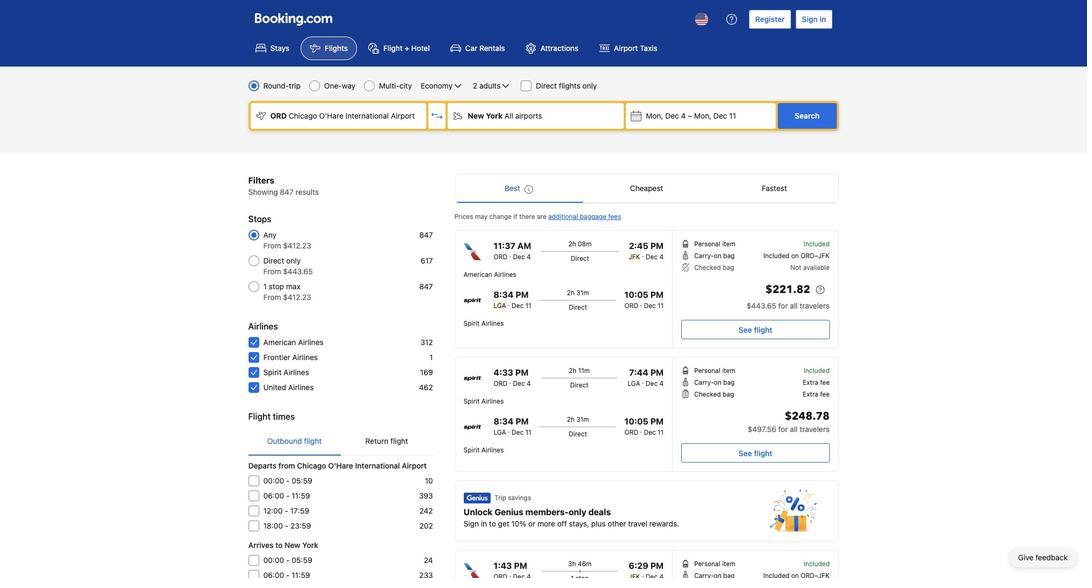 Task type: locate. For each thing, give the bounding box(es) containing it.
8:34 down 4:33 pm ord . dec 4
[[494, 417, 514, 426]]

2 8:34 from the top
[[494, 417, 514, 426]]

2 adults
[[473, 81, 501, 90]]

1 vertical spatial carry-
[[694, 379, 714, 387]]

10:05 for 7:44
[[625, 417, 648, 426]]

lga inside 7:44 pm lga . dec 4
[[628, 380, 640, 388]]

mon, left –
[[646, 111, 663, 120]]

0 vertical spatial flight
[[383, 43, 403, 53]]

2 from from the top
[[263, 267, 281, 276]]

2 vertical spatial personal
[[694, 560, 721, 568]]

see flight button for 2:45 pm
[[681, 320, 830, 339]]

2h 31m down 2h 11m
[[567, 416, 589, 424]]

1 horizontal spatial sign
[[802, 14, 818, 24]]

1 extra from the top
[[803, 379, 818, 387]]

round-
[[263, 81, 289, 90]]

$248.78 $497.56 for all travelers
[[748, 409, 830, 434]]

from down any on the top left
[[263, 241, 281, 250]]

if
[[514, 213, 518, 221]]

0 horizontal spatial american airlines
[[263, 338, 324, 347]]

in
[[820, 14, 826, 24], [481, 519, 487, 528]]

1 from from the top
[[263, 241, 281, 250]]

2:45 pm jfk . dec 4
[[629, 241, 664, 261]]

2 fee from the top
[[820, 390, 830, 398]]

8:34 pm lga . dec 11 down 4:33 pm ord . dec 4
[[494, 417, 531, 437]]

2 see flight from the top
[[739, 449, 773, 458]]

dec
[[665, 111, 679, 120], [714, 111, 727, 120], [513, 253, 525, 261], [646, 253, 658, 261], [512, 302, 524, 310], [644, 302, 656, 310], [513, 380, 525, 388], [646, 380, 658, 388], [512, 428, 524, 437], [644, 428, 656, 437]]

1 vertical spatial 05:59
[[292, 556, 312, 565]]

2 checked bag from the top
[[694, 390, 734, 398]]

1 checked from the top
[[694, 264, 721, 272]]

or
[[528, 519, 536, 528]]

1 vertical spatial extra fee
[[803, 390, 830, 398]]

1 $412.23 from the top
[[283, 241, 311, 250]]

to
[[489, 519, 496, 528], [275, 541, 283, 550]]

1 vertical spatial 00:00 - 05:59
[[263, 556, 312, 565]]

2 item from the top
[[722, 367, 736, 375]]

lga for 4:33 pm
[[494, 428, 506, 437]]

airlines down 11:37 am ord . dec 4
[[494, 271, 516, 279]]

8:34 pm lga . dec 11 down 11:37 am ord . dec 4
[[494, 290, 531, 310]]

10:05 pm ord . dec 11 for 2:45
[[625, 290, 664, 310]]

tab list up departs from chicago o'hare international airport
[[248, 427, 433, 456]]

08m
[[578, 240, 592, 248]]

0 horizontal spatial sign
[[464, 519, 479, 528]]

1 vertical spatial extra
[[803, 390, 818, 398]]

savings
[[508, 494, 531, 502]]

2 31m from the top
[[576, 416, 589, 424]]

31m for 7:44 pm
[[576, 416, 589, 424]]

adults
[[479, 81, 501, 90]]

- down from
[[286, 476, 290, 485]]

0 vertical spatial 8:34
[[494, 290, 514, 300]]

travelers down the $221.82
[[800, 301, 830, 310]]

mon,
[[646, 111, 663, 120], [694, 111, 712, 120]]

0 horizontal spatial $443.65
[[283, 267, 313, 276]]

pm right 6:29
[[650, 561, 664, 571]]

2 8:34 pm lga . dec 11 from the top
[[494, 417, 531, 437]]

1 vertical spatial checked bag
[[694, 390, 734, 398]]

8:34 down 11:37 am ord . dec 4
[[494, 290, 514, 300]]

0 vertical spatial 10:05
[[625, 290, 648, 300]]

1 horizontal spatial flight
[[383, 43, 403, 53]]

31m down 11m
[[576, 416, 589, 424]]

tab list containing outbound flight
[[248, 427, 433, 456]]

airlines up frontier airlines
[[298, 338, 324, 347]]

1 vertical spatial carry-on bag
[[694, 379, 735, 387]]

american for prices may change if there are
[[464, 271, 492, 279]]

1 personal item from the top
[[694, 240, 736, 248]]

0 vertical spatial carry-on bag
[[694, 252, 735, 260]]

11:37
[[494, 241, 516, 251]]

0 vertical spatial 31m
[[576, 289, 589, 297]]

1 vertical spatial american
[[263, 338, 296, 347]]

1 vertical spatial for
[[778, 425, 788, 434]]

pm down 7:44 pm lga . dec 4 on the right bottom of the page
[[650, 417, 664, 426]]

2 vertical spatial from
[[263, 293, 281, 302]]

only down any from $412.23
[[286, 256, 301, 265]]

0 vertical spatial item
[[722, 240, 736, 248]]

1 carry- from the top
[[694, 252, 714, 260]]

1 vertical spatial personal
[[694, 367, 721, 375]]

1 vertical spatial travelers
[[800, 425, 830, 434]]

from
[[263, 241, 281, 250], [263, 267, 281, 276], [263, 293, 281, 302]]

0 vertical spatial travelers
[[800, 301, 830, 310]]

05:59 for chicago
[[292, 476, 312, 485]]

1 vertical spatial tab list
[[248, 427, 433, 456]]

airlines down frontier airlines
[[284, 368, 309, 377]]

dec inside 7:44 pm lga . dec 4
[[646, 380, 658, 388]]

pm inside "2:45 pm jfk . dec 4"
[[650, 241, 664, 251]]

10:05 pm ord . dec 11 down 7:44 pm lga . dec 4 on the right bottom of the page
[[625, 417, 664, 437]]

00:00 for departs
[[263, 476, 284, 485]]

plus
[[591, 519, 606, 528]]

10:05 pm ord . dec 11
[[625, 290, 664, 310], [625, 417, 664, 437]]

members-
[[526, 507, 569, 517]]

00:00 up 06:00
[[263, 476, 284, 485]]

return flight
[[365, 437, 408, 446]]

from
[[279, 461, 295, 470]]

1 see flight button from the top
[[681, 320, 830, 339]]

sign down unlock
[[464, 519, 479, 528]]

4:33
[[494, 368, 513, 377]]

0 vertical spatial airport
[[614, 43, 638, 53]]

multi-city
[[379, 81, 412, 90]]

checked bag for 7:44 pm
[[694, 390, 734, 398]]

carry-on bag for 7:44 pm
[[694, 379, 735, 387]]

- for 24
[[286, 556, 290, 565]]

2 vertical spatial personal item
[[694, 560, 736, 568]]

2 05:59 from the top
[[292, 556, 312, 565]]

1 vertical spatial checked
[[694, 390, 721, 398]]

see down $221.82 region at the right
[[739, 325, 752, 334]]

flight
[[754, 325, 773, 334], [304, 437, 322, 446], [391, 437, 408, 446], [754, 449, 773, 458]]

from down 'stop'
[[263, 293, 281, 302]]

see flight down $497.56
[[739, 449, 773, 458]]

1 vertical spatial american airlines
[[263, 338, 324, 347]]

multi-
[[379, 81, 400, 90]]

$443.65 down $221.82 region at the right
[[747, 301, 776, 310]]

1 vertical spatial airport
[[391, 111, 415, 120]]

4
[[681, 111, 686, 120], [527, 253, 531, 261], [660, 253, 664, 261], [527, 380, 531, 388], [660, 380, 664, 388]]

pm right 7:44
[[650, 368, 664, 377]]

stays link
[[246, 37, 298, 60]]

airport left taxis at the right of the page
[[614, 43, 638, 53]]

see flight button down $497.56
[[681, 443, 830, 463]]

1 horizontal spatial american
[[464, 271, 492, 279]]

0 vertical spatial 2h 31m
[[567, 289, 589, 297]]

31m for 2:45 pm
[[576, 289, 589, 297]]

11:37 am ord . dec 4
[[494, 241, 531, 261]]

2 10:05 pm ord . dec 11 from the top
[[625, 417, 664, 437]]

international down way
[[346, 111, 389, 120]]

fastest
[[762, 184, 787, 193]]

american airlines up frontier airlines
[[263, 338, 324, 347]]

ord inside 4:33 pm ord . dec 4
[[494, 380, 508, 388]]

00:00
[[263, 476, 284, 485], [263, 556, 284, 565]]

00:00 for arrives
[[263, 556, 284, 565]]

spirit airlines up trip
[[464, 446, 504, 454]]

checked
[[694, 264, 721, 272], [694, 390, 721, 398]]

all down $248.78
[[790, 425, 798, 434]]

2 personal from the top
[[694, 367, 721, 375]]

1 horizontal spatial york
[[486, 111, 503, 120]]

2 10:05 from the top
[[625, 417, 648, 426]]

4 inside 11:37 am ord . dec 4
[[527, 253, 531, 261]]

10:05 down 7:44 pm lga . dec 4 on the right bottom of the page
[[625, 417, 648, 426]]

dec inside "2:45 pm jfk . dec 4"
[[646, 253, 658, 261]]

new down 18:00 - 23:59
[[285, 541, 300, 550]]

1 left 'stop'
[[263, 282, 267, 291]]

$412.23
[[283, 241, 311, 250], [283, 293, 311, 302]]

10:05 down jfk
[[625, 290, 648, 300]]

0 horizontal spatial flight
[[248, 412, 271, 421]]

return
[[365, 437, 388, 446]]

sign
[[802, 14, 818, 24], [464, 519, 479, 528]]

2 extra fee from the top
[[803, 390, 830, 398]]

travelers down $248.78
[[800, 425, 830, 434]]

departs
[[248, 461, 277, 470]]

1 vertical spatial item
[[722, 367, 736, 375]]

0 vertical spatial extra fee
[[803, 379, 830, 387]]

2h left 08m
[[568, 240, 576, 248]]

0 vertical spatial see
[[739, 325, 752, 334]]

1 horizontal spatial $443.65
[[747, 301, 776, 310]]

0 vertical spatial 8:34 pm lga . dec 11
[[494, 290, 531, 310]]

change
[[489, 213, 512, 221]]

feedback
[[1036, 553, 1068, 562]]

tab list up the "fees"
[[455, 174, 838, 203]]

0 vertical spatial 1
[[263, 282, 267, 291]]

847 for any from $412.23
[[419, 230, 433, 239]]

see down $497.56
[[739, 449, 752, 458]]

from inside any from $412.23
[[263, 241, 281, 250]]

off
[[557, 519, 567, 528]]

- down arrives to new york
[[286, 556, 290, 565]]

pm inside 7:44 pm lga . dec 4
[[650, 368, 664, 377]]

1 inside '1 stop max from $412.23'
[[263, 282, 267, 291]]

1 horizontal spatial tab list
[[455, 174, 838, 203]]

$221.82
[[766, 282, 810, 297]]

0 horizontal spatial tab list
[[248, 427, 433, 456]]

- right '18:00'
[[285, 521, 288, 530]]

$221.82 region
[[681, 281, 830, 301]]

only
[[583, 81, 597, 90], [286, 256, 301, 265], [569, 507, 586, 517]]

register link
[[749, 10, 791, 29]]

airlines right frontier at the left bottom of page
[[292, 353, 318, 362]]

flight right the return
[[391, 437, 408, 446]]

only up the 'stays,'
[[569, 507, 586, 517]]

10:05 pm ord . dec 11 down jfk
[[625, 290, 664, 310]]

personal item for 2:45 pm
[[694, 240, 736, 248]]

05:59 up 11:59
[[292, 476, 312, 485]]

2 vertical spatial 847
[[419, 282, 433, 291]]

1 carry-on bag from the top
[[694, 252, 735, 260]]

pm right "2:45"
[[650, 241, 664, 251]]

see flight button down $221.82 region at the right
[[681, 320, 830, 339]]

sign right register
[[802, 14, 818, 24]]

genius image
[[770, 490, 817, 533], [464, 493, 490, 504], [464, 493, 490, 504]]

0 vertical spatial extra
[[803, 379, 818, 387]]

0 vertical spatial see flight
[[739, 325, 773, 334]]

airlines
[[494, 271, 516, 279], [481, 319, 504, 328], [248, 322, 278, 331], [298, 338, 324, 347], [292, 353, 318, 362], [284, 368, 309, 377], [288, 383, 314, 392], [481, 397, 504, 405], [481, 446, 504, 454]]

new
[[468, 111, 484, 120], [285, 541, 300, 550]]

2 carry-on bag from the top
[[694, 379, 735, 387]]

1 vertical spatial new
[[285, 541, 300, 550]]

0 vertical spatial personal item
[[694, 240, 736, 248]]

847 for 1 stop max from $412.23
[[419, 282, 433, 291]]

1 vertical spatial $412.23
[[283, 293, 311, 302]]

best
[[505, 184, 520, 193]]

2h
[[568, 240, 576, 248], [567, 289, 575, 297], [569, 367, 577, 375], [567, 416, 575, 424]]

spirit airlines up 4:33
[[464, 319, 504, 328]]

tab list
[[455, 174, 838, 203], [248, 427, 433, 456]]

11
[[729, 111, 736, 120], [525, 302, 531, 310], [658, 302, 664, 310], [525, 428, 531, 437], [658, 428, 664, 437]]

1 travelers from the top
[[800, 301, 830, 310]]

american airlines down 11:37
[[464, 271, 516, 279]]

york down 23:59
[[302, 541, 318, 550]]

ord chicago o'hare international airport
[[270, 111, 415, 120]]

2 checked from the top
[[694, 390, 721, 398]]

1 horizontal spatial mon,
[[694, 111, 712, 120]]

2 see flight button from the top
[[681, 443, 830, 463]]

mon, right –
[[694, 111, 712, 120]]

0 vertical spatial personal
[[694, 240, 721, 248]]

direct
[[536, 81, 557, 90], [571, 254, 589, 263], [263, 256, 284, 265], [569, 303, 587, 311], [570, 381, 589, 389], [569, 430, 587, 438]]

8:34 pm lga . dec 11 for 11:37
[[494, 290, 531, 310]]

2h 31m down 2h 08m
[[567, 289, 589, 297]]

$412.23 inside '1 stop max from $412.23'
[[283, 293, 311, 302]]

1 horizontal spatial american airlines
[[464, 271, 516, 279]]

2h left 11m
[[569, 367, 577, 375]]

$412.23 up direct only from $443.65
[[283, 241, 311, 250]]

for inside $248.78 $497.56 for all travelers
[[778, 425, 788, 434]]

search button
[[778, 103, 837, 129]]

1 vertical spatial fee
[[820, 390, 830, 398]]

american airlines
[[464, 271, 516, 279], [263, 338, 324, 347]]

unlock genius members-only deals sign in to get 10% or more off stays, plus other travel rewards.
[[464, 507, 679, 528]]

flights
[[325, 43, 348, 53]]

2 extra from the top
[[803, 390, 818, 398]]

1 00:00 from the top
[[263, 476, 284, 485]]

to right arrives
[[275, 541, 283, 550]]

17:59
[[290, 506, 309, 515]]

travelers inside $248.78 $497.56 for all travelers
[[800, 425, 830, 434]]

for right $497.56
[[778, 425, 788, 434]]

stays
[[270, 43, 289, 53]]

2 for from the top
[[778, 425, 788, 434]]

flight left +
[[383, 43, 403, 53]]

0 vertical spatial american airlines
[[464, 271, 516, 279]]

1 vertical spatial lga
[[628, 380, 640, 388]]

1 2h 31m from the top
[[567, 289, 589, 297]]

1 for 1
[[430, 353, 433, 362]]

2:45
[[629, 241, 648, 251]]

1 vertical spatial chicago
[[297, 461, 326, 470]]

0 horizontal spatial american
[[263, 338, 296, 347]]

return flight button
[[341, 427, 433, 455]]

all down the $221.82
[[790, 301, 798, 310]]

1 vertical spatial 8:34 pm lga . dec 11
[[494, 417, 531, 437]]

2 2h 31m from the top
[[567, 416, 589, 424]]

1 10:05 from the top
[[625, 290, 648, 300]]

00:00 - 05:59 down from
[[263, 476, 312, 485]]

0 vertical spatial 847
[[280, 187, 294, 197]]

1 vertical spatial see flight button
[[681, 443, 830, 463]]

1 vertical spatial personal item
[[694, 367, 736, 375]]

1 31m from the top
[[576, 289, 589, 297]]

outbound flight button
[[248, 427, 341, 455]]

0 vertical spatial in
[[820, 14, 826, 24]]

in inside unlock genius members-only deals sign in to get 10% or more off stays, plus other travel rewards.
[[481, 519, 487, 528]]

202
[[419, 521, 433, 530]]

2 travelers from the top
[[800, 425, 830, 434]]

from up 'stop'
[[263, 267, 281, 276]]

extra fee
[[803, 379, 830, 387], [803, 390, 830, 398]]

0 vertical spatial american
[[464, 271, 492, 279]]

checked for 7:44 pm
[[694, 390, 721, 398]]

1 10:05 pm ord . dec 11 from the top
[[625, 290, 664, 310]]

2 $412.23 from the top
[[283, 293, 311, 302]]

0 horizontal spatial 1
[[263, 282, 267, 291]]

airlines down 4:33
[[481, 397, 504, 405]]

best image
[[525, 185, 533, 194]]

for down the $221.82
[[778, 301, 788, 310]]

only inside unlock genius members-only deals sign in to get 10% or more off stays, plus other travel rewards.
[[569, 507, 586, 517]]

ord inside 11:37 am ord . dec 4
[[494, 253, 508, 261]]

1 vertical spatial all
[[790, 425, 798, 434]]

airport
[[614, 43, 638, 53], [391, 111, 415, 120], [402, 461, 427, 470]]

4 inside "2:45 pm jfk . dec 4"
[[660, 253, 664, 261]]

23:59
[[290, 521, 311, 530]]

0 vertical spatial new
[[468, 111, 484, 120]]

1 vertical spatial see
[[739, 449, 752, 458]]

- left 17:59
[[285, 506, 288, 515]]

booking.com logo image
[[255, 13, 332, 26], [255, 13, 332, 26]]

on for 7:44 pm
[[714, 379, 722, 387]]

unlock
[[464, 507, 493, 517]]

1 personal from the top
[[694, 240, 721, 248]]

05:59
[[292, 476, 312, 485], [292, 556, 312, 565]]

1:43
[[494, 561, 512, 571]]

pm right 4:33
[[515, 368, 529, 377]]

1 all from the top
[[790, 301, 798, 310]]

0 vertical spatial $412.23
[[283, 241, 311, 250]]

chicago down trip
[[289, 111, 317, 120]]

- for 202
[[285, 521, 288, 530]]

included
[[804, 240, 830, 248], [764, 252, 790, 260], [804, 367, 830, 375], [804, 560, 830, 568]]

o'hare down return flight "button"
[[328, 461, 353, 470]]

00:00 - 05:59 for to
[[263, 556, 312, 565]]

airport up the 10
[[402, 461, 427, 470]]

york left all
[[486, 111, 503, 120]]

1 see from the top
[[739, 325, 752, 334]]

1
[[263, 282, 267, 291], [430, 353, 433, 362]]

all
[[790, 301, 798, 310], [790, 425, 798, 434]]

1 8:34 pm lga . dec 11 from the top
[[494, 290, 531, 310]]

1 vertical spatial to
[[275, 541, 283, 550]]

2 carry- from the top
[[694, 379, 714, 387]]

2 00:00 from the top
[[263, 556, 284, 565]]

direct only from $443.65
[[263, 256, 313, 276]]

. inside "2:45 pm jfk . dec 4"
[[642, 251, 644, 259]]

1 vertical spatial from
[[263, 267, 281, 276]]

1 see flight from the top
[[739, 325, 773, 334]]

1 vertical spatial 847
[[419, 230, 433, 239]]

there
[[519, 213, 535, 221]]

- left 11:59
[[286, 491, 290, 500]]

06:00 - 11:59
[[263, 491, 310, 500]]

2h 31m for am
[[567, 289, 589, 297]]

00:00 down arrives to new york
[[263, 556, 284, 565]]

see
[[739, 325, 752, 334], [739, 449, 752, 458]]

0 horizontal spatial york
[[302, 541, 318, 550]]

0 vertical spatial fee
[[820, 379, 830, 387]]

0 vertical spatial carry-
[[694, 252, 714, 260]]

0 vertical spatial see flight button
[[681, 320, 830, 339]]

see flight down $221.82 region at the right
[[739, 325, 773, 334]]

0 horizontal spatial to
[[275, 541, 283, 550]]

2 00:00 - 05:59 from the top
[[263, 556, 312, 565]]

1 extra fee from the top
[[803, 379, 830, 387]]

prices may change if there are additional baggage fees
[[454, 213, 621, 221]]

in down unlock
[[481, 519, 487, 528]]

1 item from the top
[[722, 240, 736, 248]]

0 vertical spatial sign
[[802, 14, 818, 24]]

242
[[419, 506, 433, 515]]

only right flights
[[583, 81, 597, 90]]

1 vertical spatial 1
[[430, 353, 433, 362]]

carry-on bag for 2:45 pm
[[694, 252, 735, 260]]

4 inside 4:33 pm ord . dec 4
[[527, 380, 531, 388]]

847 up the 617
[[419, 230, 433, 239]]

0 vertical spatial york
[[486, 111, 503, 120]]

pm down "2:45 pm jfk . dec 4"
[[650, 290, 664, 300]]

1 vertical spatial see flight
[[739, 449, 773, 458]]

0 vertical spatial all
[[790, 301, 798, 310]]

see flight for 7:44 pm
[[739, 449, 773, 458]]

2 vertical spatial item
[[722, 560, 736, 568]]

$443.65 up max
[[283, 267, 313, 276]]

2 vertical spatial only
[[569, 507, 586, 517]]

1 horizontal spatial new
[[468, 111, 484, 120]]

1 vertical spatial 2h 31m
[[567, 416, 589, 424]]

trip
[[495, 494, 506, 502]]

10:05
[[625, 290, 648, 300], [625, 417, 648, 426]]

1 checked bag from the top
[[694, 264, 734, 272]]

1 00:00 - 05:59 from the top
[[263, 476, 312, 485]]

3 from from the top
[[263, 293, 281, 302]]

0 vertical spatial tab list
[[455, 174, 838, 203]]

frontier airlines
[[263, 353, 318, 362]]

airport down city
[[391, 111, 415, 120]]

0 vertical spatial 00:00
[[263, 476, 284, 485]]

0 vertical spatial checked
[[694, 264, 721, 272]]

2 see from the top
[[739, 449, 752, 458]]

o'hare down 'one-'
[[319, 111, 344, 120]]

tab list containing best
[[455, 174, 838, 203]]

1 vertical spatial 10:05
[[625, 417, 648, 426]]

to left get
[[489, 519, 496, 528]]

617
[[421, 256, 433, 265]]

chicago right from
[[297, 461, 326, 470]]

airlines up 4:33
[[481, 319, 504, 328]]

0 vertical spatial only
[[583, 81, 597, 90]]

05:59 down arrives to new york
[[292, 556, 312, 565]]

4 inside 7:44 pm lga . dec 4
[[660, 380, 664, 388]]

$412.23 down max
[[283, 293, 311, 302]]

847 inside filters showing 847 results
[[280, 187, 294, 197]]

1 horizontal spatial 1
[[430, 353, 433, 362]]

new down 2
[[468, 111, 484, 120]]

lga
[[494, 302, 506, 310], [628, 380, 640, 388], [494, 428, 506, 437]]

bag
[[723, 252, 735, 260], [723, 264, 734, 272], [723, 379, 735, 387], [723, 390, 734, 398]]

4 for 4:33 pm
[[527, 380, 531, 388]]

2 all from the top
[[790, 425, 798, 434]]

1 05:59 from the top
[[292, 476, 312, 485]]

york
[[486, 111, 503, 120], [302, 541, 318, 550]]

0 horizontal spatial in
[[481, 519, 487, 528]]

847 left results
[[280, 187, 294, 197]]

4 for 7:44 pm
[[660, 380, 664, 388]]

1 8:34 from the top
[[494, 290, 514, 300]]

outbound
[[267, 437, 302, 446]]

3 item from the top
[[722, 560, 736, 568]]

2 vertical spatial lga
[[494, 428, 506, 437]]

on
[[714, 252, 722, 260], [791, 252, 799, 260], [714, 379, 722, 387]]

see flight for 2:45 pm
[[739, 325, 773, 334]]

0 vertical spatial $443.65
[[283, 267, 313, 276]]

2 personal item from the top
[[694, 367, 736, 375]]

847 down the 617
[[419, 282, 433, 291]]

31m down 08m
[[576, 289, 589, 297]]



Task type: describe. For each thing, give the bounding box(es) containing it.
2h 31m for pm
[[567, 416, 589, 424]]

05:59 for new
[[292, 556, 312, 565]]

give feedback button
[[1010, 548, 1077, 568]]

1 stop max from $412.23
[[263, 282, 311, 302]]

1 horizontal spatial in
[[820, 14, 826, 24]]

. inside 11:37 am ord . dec 4
[[509, 251, 511, 259]]

11m
[[578, 367, 590, 375]]

direct inside direct only from $443.65
[[263, 256, 284, 265]]

00:00 - 05:59 for from
[[263, 476, 312, 485]]

additional
[[548, 213, 578, 221]]

8:34 for 4:33
[[494, 417, 514, 426]]

personal item for 7:44 pm
[[694, 367, 736, 375]]

8:34 pm lga . dec 11 for 4:33
[[494, 417, 531, 437]]

see for 2:45 pm
[[739, 325, 752, 334]]

item for 7:44 pm
[[722, 367, 736, 375]]

1 vertical spatial york
[[302, 541, 318, 550]]

personal for 2:45 pm
[[694, 240, 721, 248]]

trip savings
[[495, 494, 531, 502]]

pm right 1:43
[[514, 561, 527, 571]]

pm inside 4:33 pm ord . dec 4
[[515, 368, 529, 377]]

1 mon, from the left
[[646, 111, 663, 120]]

spirit airlines up united airlines
[[263, 368, 309, 377]]

frontier
[[263, 353, 290, 362]]

carry- for 2:45 pm
[[694, 252, 714, 260]]

6:29 pm
[[629, 561, 664, 571]]

are
[[537, 213, 547, 221]]

checked bag for 2:45 pm
[[694, 264, 734, 272]]

312
[[421, 338, 433, 347]]

give
[[1018, 553, 1034, 562]]

2 mon, from the left
[[694, 111, 712, 120]]

- for 10
[[286, 476, 290, 485]]

1 vertical spatial $443.65
[[747, 301, 776, 310]]

spirit airlines down 4:33
[[464, 397, 504, 405]]

travel
[[628, 519, 647, 528]]

mon, dec 4 – mon, dec 11 button
[[626, 103, 776, 129]]

$248.78
[[785, 409, 830, 424]]

10
[[425, 476, 433, 485]]

dec inside 11:37 am ord . dec 4
[[513, 253, 525, 261]]

all inside $248.78 $497.56 for all travelers
[[790, 425, 798, 434]]

sign inside unlock genius members-only deals sign in to get 10% or more off stays, plus other travel rewards.
[[464, 519, 479, 528]]

airlines right 'united'
[[288, 383, 314, 392]]

dec inside 4:33 pm ord . dec 4
[[513, 380, 525, 388]]

1:43 pm
[[494, 561, 527, 571]]

from inside direct only from $443.65
[[263, 267, 281, 276]]

available
[[803, 264, 830, 272]]

flight for flight + hotel
[[383, 43, 403, 53]]

0 vertical spatial international
[[346, 111, 389, 120]]

jfk
[[629, 253, 640, 261]]

7:44 pm lga . dec 4
[[628, 368, 664, 388]]

sign in link
[[796, 10, 832, 29]]

pm down 11:37 am ord . dec 4
[[516, 290, 529, 300]]

3 personal from the top
[[694, 560, 721, 568]]

pm down 4:33 pm ord . dec 4
[[516, 417, 529, 426]]

$497.56
[[748, 425, 776, 434]]

4 for 2:45 pm
[[660, 253, 664, 261]]

stops
[[248, 214, 271, 224]]

filters
[[248, 176, 274, 185]]

2 vertical spatial airport
[[402, 461, 427, 470]]

prices
[[454, 213, 473, 221]]

arrives
[[248, 541, 274, 550]]

flight inside return flight "button"
[[391, 437, 408, 446]]

flight + hotel link
[[359, 37, 439, 60]]

cheapest button
[[583, 174, 711, 202]]

24
[[424, 556, 433, 565]]

tab list for spirit airlines
[[455, 174, 838, 203]]

flight down $497.56
[[754, 449, 773, 458]]

fastest button
[[711, 174, 838, 202]]

2h down 2h 11m
[[567, 416, 575, 424]]

round-trip
[[263, 81, 301, 90]]

6:29
[[629, 561, 648, 571]]

1 vertical spatial international
[[355, 461, 400, 470]]

$443.65 inside direct only from $443.65
[[283, 267, 313, 276]]

2 adults button
[[472, 79, 512, 92]]

any from $412.23
[[263, 230, 311, 250]]

airlines up trip
[[481, 446, 504, 454]]

lga for 11:37 am
[[494, 302, 506, 310]]

on for 2:45 pm
[[714, 252, 722, 260]]

not available
[[791, 264, 830, 272]]

item for 2:45 pm
[[722, 240, 736, 248]]

search
[[795, 111, 820, 120]]

city
[[400, 81, 412, 90]]

any
[[263, 230, 277, 239]]

not
[[791, 264, 802, 272]]

am
[[518, 241, 531, 251]]

economy
[[421, 81, 453, 90]]

trip
[[289, 81, 301, 90]]

may
[[475, 213, 488, 221]]

airlines up frontier at the left bottom of page
[[248, 322, 278, 331]]

american airlines for prices may change if there are
[[464, 271, 516, 279]]

$443.65 for all travelers
[[747, 301, 830, 310]]

to inside unlock genius members-only deals sign in to get 10% or more off stays, plus other travel rewards.
[[489, 519, 496, 528]]

3 personal item from the top
[[694, 560, 736, 568]]

4 inside popup button
[[681, 111, 686, 120]]

rewards.
[[649, 519, 679, 528]]

times
[[273, 412, 295, 421]]

flight for flight times
[[248, 412, 271, 421]]

1 for from the top
[[778, 301, 788, 310]]

checked for 2:45 pm
[[694, 264, 721, 272]]

18:00 - 23:59
[[263, 521, 311, 530]]

4 for 11:37 am
[[527, 253, 531, 261]]

departs from chicago o'hare international airport
[[248, 461, 427, 470]]

393
[[419, 491, 433, 500]]

new york all airports
[[468, 111, 542, 120]]

1 fee from the top
[[820, 379, 830, 387]]

1 for 1 stop max from $412.23
[[263, 282, 267, 291]]

american airlines for airlines
[[263, 338, 324, 347]]

3h 46m
[[568, 560, 592, 568]]

10:05 pm ord . dec 11 for 7:44
[[625, 417, 664, 437]]

genius
[[495, 507, 523, 517]]

united
[[263, 383, 286, 392]]

cheapest
[[630, 184, 663, 193]]

best image
[[525, 185, 533, 194]]

462
[[419, 383, 433, 392]]

flight down $443.65 for all travelers at the right
[[754, 325, 773, 334]]

mon, dec 4 – mon, dec 11
[[646, 111, 736, 120]]

8:34 for 11:37
[[494, 290, 514, 300]]

other
[[608, 519, 626, 528]]

7:44
[[629, 368, 648, 377]]

baggage
[[580, 213, 606, 221]]

personal for 7:44 pm
[[694, 367, 721, 375]]

results
[[296, 187, 319, 197]]

2h 11m
[[569, 367, 590, 375]]

included on ord–jfk
[[764, 252, 830, 260]]

4:33 pm ord . dec 4
[[494, 368, 531, 388]]

11 inside popup button
[[729, 111, 736, 120]]

12:00
[[263, 506, 283, 515]]

$412.23 inside any from $412.23
[[283, 241, 311, 250]]

only inside direct only from $443.65
[[286, 256, 301, 265]]

. inside 4:33 pm ord . dec 4
[[509, 377, 511, 386]]

carry- for 7:44 pm
[[694, 379, 714, 387]]

3h
[[568, 560, 576, 568]]

0 vertical spatial chicago
[[289, 111, 317, 120]]

register
[[755, 14, 785, 24]]

airport taxis link
[[590, 37, 667, 60]]

flights
[[559, 81, 580, 90]]

10:05 for 2:45
[[625, 290, 648, 300]]

tab list for 00:00 - 05:59
[[248, 427, 433, 456]]

2h down 2h 08m
[[567, 289, 575, 297]]

. inside 7:44 pm lga . dec 4
[[642, 377, 644, 386]]

all
[[505, 111, 513, 120]]

hotel
[[411, 43, 430, 53]]

american for airlines
[[263, 338, 296, 347]]

united airlines
[[263, 383, 314, 392]]

1 vertical spatial o'hare
[[328, 461, 353, 470]]

- for 393
[[286, 491, 290, 500]]

one-way
[[324, 81, 355, 90]]

see for 7:44 pm
[[739, 449, 752, 458]]

sign in
[[802, 14, 826, 24]]

more
[[538, 519, 555, 528]]

ord–jfk
[[801, 252, 830, 260]]

0 horizontal spatial new
[[285, 541, 300, 550]]

see flight button for 7:44 pm
[[681, 443, 830, 463]]

0 vertical spatial o'hare
[[319, 111, 344, 120]]

from inside '1 stop max from $412.23'
[[263, 293, 281, 302]]

- for 242
[[285, 506, 288, 515]]

11:59
[[292, 491, 310, 500]]

direct flights only
[[536, 81, 597, 90]]

flight times
[[248, 412, 295, 421]]

flight inside outbound flight 'button'
[[304, 437, 322, 446]]

max
[[286, 282, 301, 291]]



Task type: vqa. For each thing, say whether or not it's contained in the screenshot.


